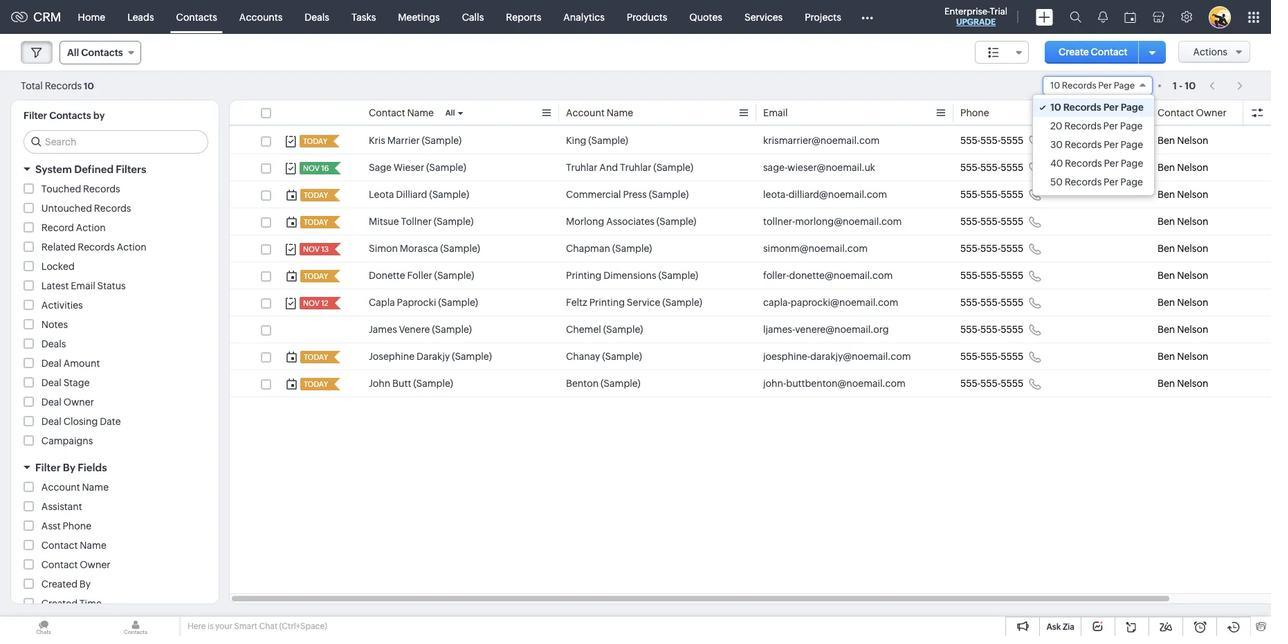 Task type: vqa. For each thing, say whether or not it's contained in the screenshot.


Task type: describe. For each thing, give the bounding box(es) containing it.
1 horizontal spatial email
[[763, 107, 788, 118]]

per for 10 records per page option
[[1104, 102, 1119, 113]]

record
[[41, 222, 74, 233]]

create
[[1059, 46, 1089, 57]]

mitsue
[[369, 216, 399, 227]]

truhlar and truhlar (sample) link
[[566, 161, 694, 174]]

leota-dilliard@noemail.com link
[[763, 188, 887, 201]]

home
[[78, 11, 105, 22]]

latest email status
[[41, 280, 126, 291]]

5 555-555-5555 from the top
[[961, 243, 1024, 254]]

today for leota dilliard (sample)
[[304, 191, 328, 199]]

mitsue tollner (sample) link
[[369, 215, 474, 228]]

campaigns
[[41, 435, 93, 446]]

chemel
[[566, 324, 601, 335]]

records down 10 records per page option
[[1065, 120, 1102, 132]]

home link
[[67, 0, 116, 34]]

analytics link
[[553, 0, 616, 34]]

records inside field
[[1062, 80, 1097, 91]]

records down the '20 records per page' option
[[1065, 139, 1102, 150]]

ben for donette@noemail.com
[[1158, 270, 1176, 281]]

1 horizontal spatial contact name
[[369, 107, 434, 118]]

nov 13 link
[[300, 243, 330, 255]]

chapman (sample) link
[[566, 242, 652, 255]]

touched
[[41, 183, 81, 194]]

sage-
[[763, 162, 788, 173]]

50 records per page option
[[1033, 173, 1154, 192]]

30 records per page
[[1051, 139, 1144, 150]]

ben nelson for wieser@noemail.uk
[[1158, 162, 1209, 173]]

chanay (sample) link
[[566, 350, 642, 363]]

5 nelson from the top
[[1177, 243, 1209, 254]]

10 Records Per Page field
[[1043, 76, 1153, 95]]

nelson for darakjy@noemail.com
[[1177, 351, 1209, 362]]

ljames-venere@noemail.org link
[[763, 323, 889, 336]]

page for 40 records per page option
[[1121, 158, 1144, 169]]

1 - 10
[[1173, 80, 1196, 91]]

capla-
[[763, 297, 791, 308]]

(sample) inside simon morasca (sample) link
[[440, 243, 480, 254]]

john butt (sample) link
[[369, 377, 453, 390]]

(sample) inside truhlar and truhlar (sample) 'link'
[[654, 162, 694, 173]]

555-555-5555 for morlong@noemail.com
[[961, 216, 1024, 227]]

5555 for dilliard@noemail.com
[[1001, 189, 1024, 200]]

benton (sample) link
[[566, 377, 641, 390]]

leota-
[[763, 189, 789, 200]]

records down record action
[[78, 242, 115, 253]]

(sample) inside chemel (sample) "link"
[[603, 324, 643, 335]]

page for 30 records per page option
[[1121, 139, 1144, 150]]

1 horizontal spatial deals
[[305, 11, 329, 22]]

5555 for darakjy@noemail.com
[[1001, 351, 1024, 362]]

assistant
[[41, 501, 82, 512]]

dimensions
[[604, 270, 657, 281]]

john-buttbenton@noemail.com link
[[763, 377, 906, 390]]

10 inside field
[[1051, 80, 1061, 91]]

0 vertical spatial contacts
[[176, 11, 217, 22]]

(sample) inside donette foller (sample) "link"
[[434, 270, 474, 281]]

asst
[[41, 521, 61, 532]]

1 vertical spatial contact owner
[[41, 559, 110, 570]]

donette
[[369, 270, 405, 281]]

tollner-morlong@noemail.com link
[[763, 215, 902, 228]]

profile image
[[1209, 6, 1231, 28]]

paprocki
[[397, 297, 436, 308]]

1 vertical spatial printing
[[589, 297, 625, 308]]

james
[[369, 324, 397, 335]]

status
[[97, 280, 126, 291]]

5555 for venere@noemail.org
[[1001, 324, 1024, 335]]

5 ben nelson from the top
[[1158, 243, 1209, 254]]

records down defined
[[83, 183, 120, 194]]

today link for leota
[[300, 189, 330, 201]]

(ctrl+space)
[[279, 622, 327, 631]]

ask
[[1047, 622, 1061, 632]]

today for josephine darakjy (sample)
[[304, 353, 328, 361]]

deal for deal stage
[[41, 377, 61, 388]]

13
[[321, 245, 329, 253]]

contacts for filter contacts by
[[49, 110, 91, 121]]

today link for john
[[300, 378, 330, 390]]

0 vertical spatial owner
[[1196, 107, 1227, 118]]

joesphine-darakjy@noemail.com
[[763, 351, 911, 362]]

1 horizontal spatial account
[[566, 107, 605, 118]]

morlong associates (sample) link
[[566, 215, 697, 228]]

30 records per page option
[[1033, 136, 1154, 154]]

1 5555 from the top
[[1001, 135, 1024, 146]]

0 horizontal spatial account name
[[41, 482, 109, 493]]

feltz
[[566, 297, 588, 308]]

per for 30 records per page option
[[1104, 139, 1119, 150]]

commercial press (sample) link
[[566, 188, 689, 201]]

records up the '20 records per page' option
[[1064, 102, 1102, 113]]

page inside field
[[1114, 80, 1135, 91]]

signals element
[[1090, 0, 1116, 34]]

20
[[1051, 120, 1063, 132]]

sage wieser (sample) link
[[369, 161, 466, 174]]

ben for dilliard@noemail.com
[[1158, 189, 1176, 200]]

contact up created by
[[41, 559, 78, 570]]

enterprise-trial upgrade
[[945, 6, 1008, 27]]

today link for mitsue
[[300, 216, 330, 228]]

donette@noemail.com
[[789, 270, 893, 281]]

john
[[369, 378, 391, 389]]

closing
[[63, 416, 98, 427]]

today for kris marrier (sample)
[[303, 137, 327, 145]]

16
[[321, 164, 329, 172]]

(sample) inside sage wieser (sample) 'link'
[[426, 162, 466, 173]]

time
[[79, 598, 102, 609]]

ben for venere@noemail.org
[[1158, 324, 1176, 335]]

name up kris marrier (sample)
[[407, 107, 434, 118]]

related records action
[[41, 242, 146, 253]]

0 vertical spatial action
[[76, 222, 106, 233]]

simonm@noemail.com
[[763, 243, 868, 254]]

services link
[[734, 0, 794, 34]]

meetings
[[398, 11, 440, 22]]

ben nelson for darakjy@noemail.com
[[1158, 351, 1209, 362]]

commercial press (sample)
[[566, 189, 689, 200]]

morlong associates (sample)
[[566, 216, 697, 227]]

tollner-morlong@noemail.com
[[763, 216, 902, 227]]

calls link
[[451, 0, 495, 34]]

nov 12
[[303, 299, 329, 307]]

related
[[41, 242, 76, 253]]

darakjy
[[417, 351, 450, 362]]

created by
[[41, 579, 91, 590]]

filter for filter contacts by
[[24, 110, 47, 121]]

555-555-5555 for paprocki@noemail.com
[[961, 297, 1024, 308]]

contact down 1
[[1158, 107, 1194, 118]]

leads link
[[116, 0, 165, 34]]

today for john butt (sample)
[[304, 380, 328, 388]]

5 5555 from the top
[[1001, 243, 1024, 254]]

(sample) inside john butt (sample) link
[[413, 378, 453, 389]]

(sample) inside feltz printing service (sample) link
[[663, 297, 703, 308]]

5 ben from the top
[[1158, 243, 1176, 254]]

wieser@noemail.uk
[[788, 162, 875, 173]]

ben for wieser@noemail.uk
[[1158, 162, 1176, 173]]

ben nelson for morlong@noemail.com
[[1158, 216, 1209, 227]]

simon morasca (sample)
[[369, 243, 480, 254]]

kris
[[369, 135, 386, 146]]

deal for deal amount
[[41, 358, 61, 369]]

defined
[[74, 163, 114, 175]]

nov for simon
[[303, 245, 320, 253]]

feltz printing service (sample) link
[[566, 296, 703, 309]]

deal owner
[[41, 397, 94, 408]]

size image
[[989, 46, 1000, 59]]

venere@noemail.org
[[795, 324, 889, 335]]

(sample) inside "kris marrier (sample)" link
[[422, 135, 462, 146]]

contact up kris
[[369, 107, 405, 118]]

nelson for dilliard@noemail.com
[[1177, 189, 1209, 200]]

untouched
[[41, 203, 92, 214]]

ben for paprocki@noemail.com
[[1158, 297, 1176, 308]]

chat
[[259, 622, 278, 631]]

records down "touched records"
[[94, 203, 131, 214]]

5555 for buttbenton@noemail.com
[[1001, 378, 1024, 389]]

deal for deal closing date
[[41, 416, 61, 427]]

20 records per page option
[[1033, 117, 1154, 136]]

per for 40 records per page option
[[1104, 158, 1119, 169]]

latest
[[41, 280, 69, 291]]

(sample) inside 'chapman (sample)' link
[[612, 243, 652, 254]]

king (sample) link
[[566, 134, 629, 147]]

name down asst phone
[[80, 540, 106, 551]]

filter by fields button
[[11, 455, 219, 480]]

tollner
[[401, 216, 432, 227]]

1 vertical spatial owner
[[63, 397, 94, 408]]

5555 for paprocki@noemail.com
[[1001, 297, 1024, 308]]

ben nelson for donette@noemail.com
[[1158, 270, 1209, 281]]

accounts link
[[228, 0, 294, 34]]

analytics
[[564, 11, 605, 22]]

(sample) inside "benton (sample)" link
[[601, 378, 641, 389]]

list box containing 10 records per page
[[1033, 95, 1154, 195]]

sage-wieser@noemail.uk
[[763, 162, 875, 173]]

products link
[[616, 0, 679, 34]]

555-555-5555 for donette@noemail.com
[[961, 270, 1024, 281]]

products
[[627, 11, 667, 22]]

chemel (sample) link
[[566, 323, 643, 336]]

5555 for wieser@noemail.uk
[[1001, 162, 1024, 173]]

meetings link
[[387, 0, 451, 34]]

per for the '20 records per page' option
[[1104, 120, 1119, 132]]

by for filter
[[63, 462, 75, 473]]

1 vertical spatial account
[[41, 482, 80, 493]]

nelson for paprocki@noemail.com
[[1177, 297, 1209, 308]]

create menu element
[[1028, 0, 1062, 34]]

5555 for morlong@noemail.com
[[1001, 216, 1024, 227]]

555-555-5555 for dilliard@noemail.com
[[961, 189, 1024, 200]]

ben nelson for dilliard@noemail.com
[[1158, 189, 1209, 200]]

signals image
[[1098, 11, 1108, 23]]

records up "filter contacts by"
[[45, 80, 82, 91]]

marrier
[[387, 135, 420, 146]]



Task type: locate. For each thing, give the bounding box(es) containing it.
per up the 40 records per page
[[1104, 139, 1119, 150]]

(sample) inside 'capla paprocki (sample)' link
[[438, 297, 478, 308]]

page down the 40 records per page
[[1121, 177, 1143, 188]]

contacts left by
[[49, 110, 91, 121]]

created up 'created time'
[[41, 579, 78, 590]]

page for 50 records per page option
[[1121, 177, 1143, 188]]

page up 30 records per page
[[1121, 120, 1143, 132]]

10 records per page up 20 records per page at top
[[1051, 102, 1144, 113]]

printing dimensions (sample) link
[[566, 269, 699, 282]]

10 ben from the top
[[1158, 378, 1176, 389]]

per up 30 records per page
[[1104, 120, 1119, 132]]

555-555-5555 for darakjy@noemail.com
[[961, 351, 1024, 362]]

contact owner down 1 - 10
[[1158, 107, 1227, 118]]

(sample) right press
[[649, 189, 689, 200]]

darakjy@noemail.com
[[811, 351, 911, 362]]

contact name down asst phone
[[41, 540, 106, 551]]

2 vertical spatial nov
[[303, 299, 320, 307]]

1 horizontal spatial truhlar
[[620, 162, 652, 173]]

0 horizontal spatial phone
[[63, 521, 91, 532]]

nov inside 'link'
[[303, 299, 320, 307]]

page for 10 records per page option
[[1121, 102, 1144, 113]]

9 5555 from the top
[[1001, 351, 1024, 362]]

email right 'latest'
[[71, 280, 95, 291]]

1 horizontal spatial contact owner
[[1158, 107, 1227, 118]]

0 vertical spatial 10 records per page
[[1051, 80, 1135, 91]]

1 horizontal spatial action
[[117, 242, 146, 253]]

nov 13
[[303, 245, 329, 253]]

leota dilliard (sample)
[[369, 189, 469, 200]]

per up 20 records per page at top
[[1104, 102, 1119, 113]]

venere
[[399, 324, 430, 335]]

name
[[407, 107, 434, 118], [607, 107, 633, 118], [82, 482, 109, 493], [80, 540, 106, 551]]

3 ben from the top
[[1158, 189, 1176, 200]]

nelson for buttbenton@noemail.com
[[1177, 378, 1209, 389]]

touched records
[[41, 183, 120, 194]]

per down 30 records per page
[[1104, 158, 1119, 169]]

capla
[[369, 297, 395, 308]]

0 horizontal spatial account
[[41, 482, 80, 493]]

total
[[21, 80, 43, 91]]

10 records per page inside 10 records per page field
[[1051, 80, 1135, 91]]

phone down size image at top right
[[961, 107, 990, 118]]

0 horizontal spatial contact name
[[41, 540, 106, 551]]

9 555-555-5555 from the top
[[961, 351, 1024, 362]]

(sample) up sage wieser (sample) 'link'
[[422, 135, 462, 146]]

owner down actions
[[1196, 107, 1227, 118]]

(sample) right paprocki
[[438, 297, 478, 308]]

10 down create
[[1051, 80, 1061, 91]]

system
[[35, 163, 72, 175]]

0 vertical spatial printing
[[566, 270, 602, 281]]

contact down asst phone
[[41, 540, 78, 551]]

8 ben from the top
[[1158, 324, 1176, 335]]

king (sample)
[[566, 135, 629, 146]]

leads
[[127, 11, 154, 22]]

10 ben nelson from the top
[[1158, 378, 1209, 389]]

1 vertical spatial by
[[79, 579, 91, 590]]

filter for filter by fields
[[35, 462, 61, 473]]

2 created from the top
[[41, 598, 78, 609]]

6 ben nelson from the top
[[1158, 270, 1209, 281]]

contacts inside field
[[81, 47, 123, 58]]

ben nelson for buttbenton@noemail.com
[[1158, 378, 1209, 389]]

2 nelson from the top
[[1177, 162, 1209, 173]]

is
[[208, 622, 214, 631]]

10 555-555-5555 from the top
[[961, 378, 1024, 389]]

printing up chemel (sample) "link"
[[589, 297, 625, 308]]

owner up created by
[[80, 559, 110, 570]]

page up the 40 records per page
[[1121, 139, 1144, 150]]

records down 30 records per page option
[[1065, 158, 1102, 169]]

profile element
[[1201, 0, 1240, 34]]

(sample) up darakjy
[[432, 324, 472, 335]]

9 ben from the top
[[1158, 351, 1176, 362]]

555-555-5555 for buttbenton@noemail.com
[[961, 378, 1024, 389]]

(sample) right 'service'
[[663, 297, 703, 308]]

upgrade
[[957, 17, 996, 27]]

1 vertical spatial nov
[[303, 245, 320, 253]]

nelson for venere@noemail.org
[[1177, 324, 1209, 335]]

(sample) inside commercial press (sample) link
[[649, 189, 689, 200]]

2 deal from the top
[[41, 377, 61, 388]]

(sample) inside james venere (sample) link
[[432, 324, 472, 335]]

1 created from the top
[[41, 579, 78, 590]]

2 nov from the top
[[303, 245, 320, 253]]

deals down notes
[[41, 338, 66, 350]]

10 inside total records 10
[[84, 81, 94, 91]]

filter contacts by
[[24, 110, 105, 121]]

0 vertical spatial email
[[763, 107, 788, 118]]

6 5555 from the top
[[1001, 270, 1024, 281]]

ben for morlong@noemail.com
[[1158, 216, 1176, 227]]

search element
[[1062, 0, 1090, 34]]

deal amount
[[41, 358, 100, 369]]

deals
[[305, 11, 329, 22], [41, 338, 66, 350]]

leota
[[369, 189, 394, 200]]

0 horizontal spatial truhlar
[[566, 162, 598, 173]]

simon morasca (sample) link
[[369, 242, 480, 255]]

page up 20 records per page at top
[[1121, 102, 1144, 113]]

ask zia
[[1047, 622, 1075, 632]]

deals link
[[294, 0, 340, 34]]

nelson for donette@noemail.com
[[1177, 270, 1209, 281]]

by up time
[[79, 579, 91, 590]]

8 555-555-5555 from the top
[[961, 324, 1024, 335]]

(sample) inside morlong associates (sample) link
[[657, 216, 697, 227]]

0 horizontal spatial email
[[71, 280, 95, 291]]

account name down "filter by fields"
[[41, 482, 109, 493]]

7 5555 from the top
[[1001, 297, 1024, 308]]

1 ben from the top
[[1158, 135, 1176, 146]]

10 records per page inside 10 records per page option
[[1051, 102, 1144, 113]]

contacts for all contacts
[[81, 47, 123, 58]]

3 555-555-5555 from the top
[[961, 189, 1024, 200]]

555-555-5555
[[961, 135, 1024, 146], [961, 162, 1024, 173], [961, 189, 1024, 200], [961, 216, 1024, 227], [961, 243, 1024, 254], [961, 270, 1024, 281], [961, 297, 1024, 308], [961, 324, 1024, 335], [961, 351, 1024, 362], [961, 378, 1024, 389]]

0 vertical spatial filter
[[24, 110, 47, 121]]

today for donette foller (sample)
[[304, 272, 328, 280]]

Other Modules field
[[853, 6, 882, 28]]

today
[[303, 137, 327, 145], [304, 191, 328, 199], [304, 218, 328, 226], [304, 272, 328, 280], [304, 353, 328, 361], [304, 380, 328, 388]]

create contact
[[1059, 46, 1128, 57]]

actions
[[1194, 46, 1228, 57]]

locked
[[41, 261, 75, 272]]

10 nelson from the top
[[1177, 378, 1209, 389]]

40 records per page option
[[1033, 154, 1154, 173]]

row group containing kris marrier (sample)
[[230, 127, 1272, 397]]

nov left 12
[[303, 299, 320, 307]]

feltz printing service (sample)
[[566, 297, 703, 308]]

7 nelson from the top
[[1177, 297, 1209, 308]]

morasca
[[400, 243, 438, 254]]

by
[[63, 462, 75, 473], [79, 579, 91, 590]]

press
[[623, 189, 647, 200]]

today link left john
[[300, 378, 330, 390]]

asst phone
[[41, 521, 91, 532]]

leota dilliard (sample) link
[[369, 188, 469, 201]]

(sample) right morasca
[[440, 243, 480, 254]]

1 horizontal spatial by
[[79, 579, 91, 590]]

1 vertical spatial all
[[446, 109, 455, 117]]

created down created by
[[41, 598, 78, 609]]

today link up nov 16 link
[[300, 135, 329, 147]]

truhlar
[[566, 162, 598, 173], [620, 162, 652, 173]]

today link down nov 13 link
[[300, 270, 330, 282]]

created for created by
[[41, 579, 78, 590]]

(sample) right 'tollner'
[[434, 216, 474, 227]]

(sample) right wieser
[[426, 162, 466, 173]]

4 ben nelson from the top
[[1158, 216, 1209, 227]]

(sample) inside king (sample) link
[[589, 135, 629, 146]]

1 555-555-5555 from the top
[[961, 135, 1024, 146]]

8 5555 from the top
[[1001, 324, 1024, 335]]

1 horizontal spatial all
[[446, 109, 455, 117]]

1 vertical spatial action
[[117, 242, 146, 253]]

records down 40 records per page option
[[1065, 177, 1102, 188]]

today link for donette
[[300, 270, 330, 282]]

0 vertical spatial nov
[[303, 164, 320, 172]]

per
[[1099, 80, 1112, 91], [1104, 102, 1119, 113], [1104, 120, 1119, 132], [1104, 139, 1119, 150], [1104, 158, 1119, 169], [1104, 177, 1119, 188]]

contacts image
[[92, 617, 179, 636]]

1 vertical spatial deals
[[41, 338, 66, 350]]

(sample) right the "dilliard"
[[429, 189, 469, 200]]

nov 16 link
[[300, 162, 330, 174]]

quotes
[[690, 11, 723, 22]]

(sample) inside chanay (sample) link
[[602, 351, 642, 362]]

1 vertical spatial contacts
[[81, 47, 123, 58]]

2 vertical spatial owner
[[80, 559, 110, 570]]

4 5555 from the top
[[1001, 216, 1024, 227]]

benton
[[566, 378, 599, 389]]

Search text field
[[24, 131, 208, 153]]

0 horizontal spatial action
[[76, 222, 106, 233]]

crm link
[[11, 10, 61, 24]]

6 ben from the top
[[1158, 270, 1176, 281]]

1 deal from the top
[[41, 358, 61, 369]]

today link down nov 16 link
[[300, 189, 330, 201]]

all for all
[[446, 109, 455, 117]]

0 vertical spatial account name
[[566, 107, 633, 118]]

josephine
[[369, 351, 415, 362]]

contact name up marrier
[[369, 107, 434, 118]]

3 5555 from the top
[[1001, 189, 1024, 200]]

0 vertical spatial phone
[[961, 107, 990, 118]]

40 records per page
[[1051, 158, 1144, 169]]

by for created
[[79, 579, 91, 590]]

4 ben from the top
[[1158, 216, 1176, 227]]

contacts right leads
[[176, 11, 217, 22]]

contact inside create contact button
[[1091, 46, 1128, 57]]

3 nelson from the top
[[1177, 189, 1209, 200]]

name down fields
[[82, 482, 109, 493]]

ben for darakjy@noemail.com
[[1158, 351, 1176, 362]]

email up krismarrier@noemail.com
[[763, 107, 788, 118]]

0 vertical spatial account
[[566, 107, 605, 118]]

contact owner up created by
[[41, 559, 110, 570]]

(sample) inside "mitsue tollner (sample)" 'link'
[[434, 216, 474, 227]]

trial
[[990, 6, 1008, 17]]

0 vertical spatial contact owner
[[1158, 107, 1227, 118]]

(sample) up commercial press (sample) link
[[654, 162, 694, 173]]

30
[[1051, 139, 1063, 150]]

1 horizontal spatial account name
[[566, 107, 633, 118]]

1 ben nelson from the top
[[1158, 135, 1209, 146]]

7 555-555-5555 from the top
[[961, 297, 1024, 308]]

0 vertical spatial created
[[41, 579, 78, 590]]

ljames-venere@noemail.org
[[763, 324, 889, 335]]

1 vertical spatial 10 records per page
[[1051, 102, 1144, 113]]

commercial
[[566, 189, 621, 200]]

fields
[[78, 462, 107, 473]]

name up king (sample) link on the left top of page
[[607, 107, 633, 118]]

1 truhlar from the left
[[566, 162, 598, 173]]

0 vertical spatial contact name
[[369, 107, 434, 118]]

1 vertical spatial filter
[[35, 462, 61, 473]]

3 nov from the top
[[303, 299, 320, 307]]

sage-wieser@noemail.uk link
[[763, 161, 875, 174]]

list box
[[1033, 95, 1154, 195]]

nov 16
[[303, 164, 329, 172]]

your
[[215, 622, 233, 631]]

6 555-555-5555 from the top
[[961, 270, 1024, 281]]

today down the nov 13
[[304, 272, 328, 280]]

action up related records action
[[76, 222, 106, 233]]

nov for capla
[[303, 299, 320, 307]]

0 horizontal spatial deals
[[41, 338, 66, 350]]

today link for kris
[[300, 135, 329, 147]]

10 inside option
[[1051, 102, 1062, 113]]

2 555-555-5555 from the top
[[961, 162, 1024, 173]]

deal for deal owner
[[41, 397, 61, 408]]

josephine darakjy (sample) link
[[369, 350, 492, 363]]

truhlar up press
[[620, 162, 652, 173]]

0 horizontal spatial contact owner
[[41, 559, 110, 570]]

contact right create
[[1091, 46, 1128, 57]]

truhlar left and
[[566, 162, 598, 173]]

4 deal from the top
[[41, 416, 61, 427]]

page up 10 records per page option
[[1114, 80, 1135, 91]]

(sample) right "associates"
[[657, 216, 697, 227]]

2 truhlar from the left
[[620, 162, 652, 173]]

10 records per page up 10 records per page option
[[1051, 80, 1135, 91]]

navigation
[[1203, 75, 1251, 96]]

1 vertical spatial phone
[[63, 521, 91, 532]]

2 ben from the top
[[1158, 162, 1176, 173]]

9 nelson from the top
[[1177, 351, 1209, 362]]

4 nelson from the top
[[1177, 216, 1209, 227]]

all inside field
[[67, 47, 79, 58]]

filters
[[116, 163, 146, 175]]

ben for buttbenton@noemail.com
[[1158, 378, 1176, 389]]

contacts down 'home'
[[81, 47, 123, 58]]

today link up nov 13 link
[[300, 216, 330, 228]]

1 vertical spatial account name
[[41, 482, 109, 493]]

2 ben nelson from the top
[[1158, 162, 1209, 173]]

per down the 40 records per page
[[1104, 177, 1119, 188]]

search image
[[1070, 11, 1082, 23]]

today down 'nov 16'
[[304, 191, 328, 199]]

deal down deal stage on the left of the page
[[41, 397, 61, 408]]

by inside dropdown button
[[63, 462, 75, 473]]

7 ben nelson from the top
[[1158, 297, 1209, 308]]

chats image
[[0, 617, 87, 636]]

created time
[[41, 598, 102, 609]]

10 records per page
[[1051, 80, 1135, 91], [1051, 102, 1144, 113]]

all for all contacts
[[67, 47, 79, 58]]

create contact button
[[1045, 41, 1142, 64]]

0 vertical spatial all
[[67, 47, 79, 58]]

(sample) down chanay (sample) link
[[601, 378, 641, 389]]

record action
[[41, 222, 106, 233]]

smart
[[234, 622, 257, 631]]

account name up king (sample) link on the left top of page
[[566, 107, 633, 118]]

7 ben from the top
[[1158, 297, 1176, 308]]

created
[[41, 579, 78, 590], [41, 598, 78, 609]]

james venere (sample) link
[[369, 323, 472, 336]]

20 records per page
[[1051, 120, 1143, 132]]

0 vertical spatial deals
[[305, 11, 329, 22]]

created for created time
[[41, 598, 78, 609]]

john-buttbenton@noemail.com
[[763, 378, 906, 389]]

2 10 records per page from the top
[[1051, 102, 1144, 113]]

1 nelson from the top
[[1177, 135, 1209, 146]]

today left john
[[304, 380, 328, 388]]

donette foller (sample)
[[369, 270, 474, 281]]

1 nov from the top
[[303, 164, 320, 172]]

row group
[[230, 127, 1272, 397]]

filter down total
[[24, 110, 47, 121]]

None field
[[975, 41, 1029, 64]]

kris marrier (sample) link
[[369, 134, 462, 147]]

filter down "campaigns"
[[35, 462, 61, 473]]

(sample) inside printing dimensions (sample) link
[[659, 270, 699, 281]]

phone down the assistant
[[63, 521, 91, 532]]

1 vertical spatial email
[[71, 280, 95, 291]]

10 right -
[[1185, 80, 1196, 91]]

records up 10 records per page option
[[1062, 80, 1097, 91]]

chanay (sample)
[[566, 351, 642, 362]]

by left fields
[[63, 462, 75, 473]]

create menu image
[[1036, 9, 1053, 25]]

(sample) down "chemel (sample)"
[[602, 351, 642, 362]]

john butt (sample)
[[369, 378, 453, 389]]

1 vertical spatial contact name
[[41, 540, 106, 551]]

(sample) inside josephine darakjy (sample) link
[[452, 351, 492, 362]]

(sample) right the foller
[[434, 270, 474, 281]]

nov for sage
[[303, 164, 320, 172]]

(sample) up printing dimensions (sample) link
[[612, 243, 652, 254]]

by
[[93, 110, 105, 121]]

today up the nov 13
[[304, 218, 328, 226]]

activities
[[41, 300, 83, 311]]

contact
[[1091, 46, 1128, 57], [369, 107, 405, 118], [1158, 107, 1194, 118], [41, 540, 78, 551], [41, 559, 78, 570]]

(sample) up 'service'
[[659, 270, 699, 281]]

filter inside dropdown button
[[35, 462, 61, 473]]

1 horizontal spatial phone
[[961, 107, 990, 118]]

555-
[[961, 135, 981, 146], [981, 135, 1001, 146], [961, 162, 981, 173], [981, 162, 1001, 173], [961, 189, 981, 200], [981, 189, 1001, 200], [961, 216, 981, 227], [981, 216, 1001, 227], [961, 243, 981, 254], [981, 243, 1001, 254], [961, 270, 981, 281], [981, 270, 1001, 281], [961, 297, 981, 308], [981, 297, 1001, 308], [961, 324, 981, 335], [981, 324, 1001, 335], [961, 351, 981, 362], [981, 351, 1001, 362], [961, 378, 981, 389], [981, 378, 1001, 389]]

9 ben nelson from the top
[[1158, 351, 1209, 362]]

nelson for morlong@noemail.com
[[1177, 216, 1209, 227]]

deal up "campaigns"
[[41, 416, 61, 427]]

555-555-5555 for venere@noemail.org
[[961, 324, 1024, 335]]

deal left stage
[[41, 377, 61, 388]]

accounts
[[239, 11, 283, 22]]

4 555-555-5555 from the top
[[961, 216, 1024, 227]]

ljames-
[[763, 324, 795, 335]]

1 10 records per page from the top
[[1051, 80, 1135, 91]]

ben nelson for paprocki@noemail.com
[[1158, 297, 1209, 308]]

today for mitsue tollner (sample)
[[304, 218, 328, 226]]

john-
[[763, 378, 786, 389]]

today link for josephine
[[300, 351, 330, 363]]

nelson for wieser@noemail.uk
[[1177, 162, 1209, 173]]

morlong
[[566, 216, 604, 227]]

All Contacts field
[[60, 41, 141, 64]]

account up king
[[566, 107, 605, 118]]

2 vertical spatial contacts
[[49, 110, 91, 121]]

all up total records 10
[[67, 47, 79, 58]]

today up nov 16 link
[[303, 137, 327, 145]]

account up the assistant
[[41, 482, 80, 493]]

1 vertical spatial created
[[41, 598, 78, 609]]

today down the nov 12 at top left
[[304, 353, 328, 361]]

chanay
[[566, 351, 600, 362]]

10 up 20
[[1051, 102, 1062, 113]]

today link down nov 12 'link'
[[300, 351, 330, 363]]

per inside field
[[1099, 80, 1112, 91]]

0 horizontal spatial all
[[67, 47, 79, 58]]

foller-
[[763, 270, 789, 281]]

nov left 16
[[303, 164, 320, 172]]

10 5555 from the top
[[1001, 378, 1024, 389]]

(sample) down the feltz printing service (sample) on the top of the page
[[603, 324, 643, 335]]

(sample) down darakjy
[[413, 378, 453, 389]]

per for 50 records per page option
[[1104, 177, 1119, 188]]

ben nelson for venere@noemail.org
[[1158, 324, 1209, 335]]

2 5555 from the top
[[1001, 162, 1024, 173]]

0 vertical spatial by
[[63, 462, 75, 473]]

6 nelson from the top
[[1177, 270, 1209, 281]]

deal up deal stage on the left of the page
[[41, 358, 61, 369]]

page down 30 records per page
[[1121, 158, 1144, 169]]

all up "kris marrier (sample)" link
[[446, 109, 455, 117]]

nov 12 link
[[300, 297, 330, 309]]

deal closing date
[[41, 416, 121, 427]]

sage
[[369, 162, 392, 173]]

tasks link
[[340, 0, 387, 34]]

3 ben nelson from the top
[[1158, 189, 1209, 200]]

printing down chapman
[[566, 270, 602, 281]]

10 records per page option
[[1033, 98, 1154, 117]]

printing dimensions (sample)
[[566, 270, 699, 281]]

5555 for donette@noemail.com
[[1001, 270, 1024, 281]]

555-555-5555 for wieser@noemail.uk
[[961, 162, 1024, 173]]

0 horizontal spatial by
[[63, 462, 75, 473]]

page for the '20 records per page' option
[[1121, 120, 1143, 132]]

(sample) inside leota dilliard (sample) link
[[429, 189, 469, 200]]

3 deal from the top
[[41, 397, 61, 408]]

(sample) right darakjy
[[452, 351, 492, 362]]

8 nelson from the top
[[1177, 324, 1209, 335]]

calendar image
[[1125, 11, 1137, 22]]

foller-donette@noemail.com
[[763, 270, 893, 281]]

8 ben nelson from the top
[[1158, 324, 1209, 335]]



